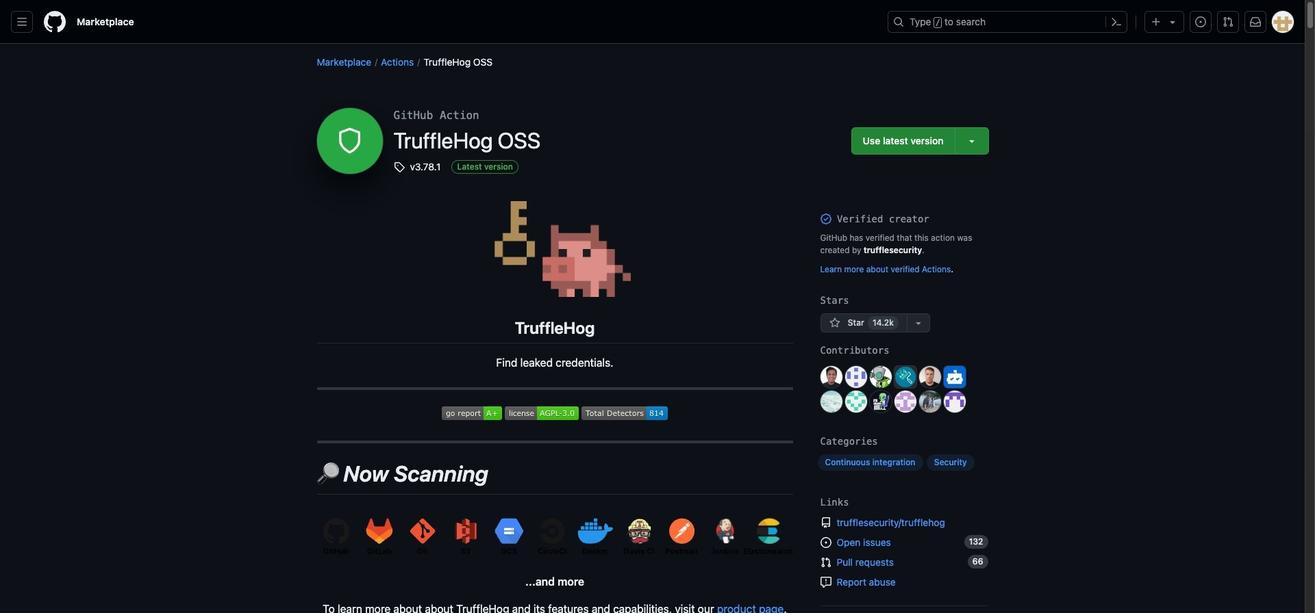 Task type: locate. For each thing, give the bounding box(es) containing it.
1 vertical spatial git pull request image
[[820, 558, 831, 569]]

git pull request image
[[1223, 16, 1234, 27], [820, 558, 831, 569]]

@ahrav image
[[870, 367, 892, 388]]

14238 users starred this repository element
[[868, 317, 899, 330]]

command palette image
[[1111, 16, 1122, 27]]

report image
[[820, 578, 831, 588]]

go report card image
[[442, 407, 502, 421]]

0 horizontal spatial git pull request image
[[820, 558, 831, 569]]

git pull request image left inbox icon
[[1223, 16, 1234, 27]]

@mcastorina image
[[820, 391, 842, 413]]

issue opened image
[[820, 538, 831, 549]]

0 vertical spatial git pull request image
[[1223, 16, 1234, 27]]

git pull request image down issue opened image
[[820, 558, 831, 569]]

@lonmarsdev image
[[820, 367, 842, 388]]

license image
[[505, 407, 579, 421]]

homepage image
[[44, 11, 66, 33]]

total detectors image
[[582, 407, 668, 421]]

inbox image
[[1250, 16, 1261, 27]]

@roxanne tampus image
[[845, 367, 867, 388]]

tag image
[[394, 161, 405, 172]]



Task type: vqa. For each thing, say whether or not it's contained in the screenshot.
the topmost Projects
no



Task type: describe. For each thing, give the bounding box(es) containing it.
add this repository to a list image
[[913, 318, 924, 329]]

choose a version image
[[966, 136, 977, 147]]

repo image
[[820, 518, 831, 529]]

@dustin decker image
[[919, 367, 941, 388]]

@zricethezav image
[[919, 391, 941, 413]]

@ladybug0125 image
[[894, 391, 916, 413]]

@dmarquero image
[[845, 391, 867, 413]]

goreleaser logo image
[[479, 201, 631, 297]]

star image
[[829, 318, 840, 329]]

@bill rich image
[[870, 391, 892, 413]]

issue opened image
[[1195, 16, 1206, 27]]

verified image
[[820, 214, 831, 225]]

@renovate image
[[894, 367, 916, 388]]

1 horizontal spatial git pull request image
[[1223, 16, 1234, 27]]

@dependabot image
[[944, 367, 966, 388]]

triangle down image
[[1167, 16, 1178, 27]]

@rgmz image
[[944, 391, 966, 413]]



